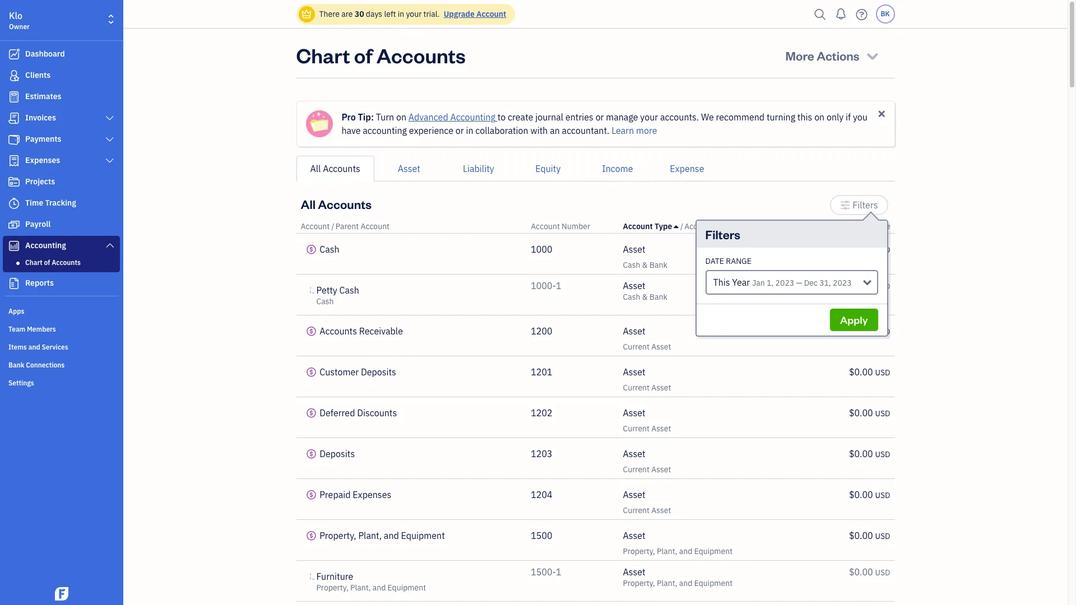 Task type: vqa. For each thing, say whether or not it's contained in the screenshot.
Proposal at the top
no



Task type: locate. For each thing, give the bounding box(es) containing it.
expenses down payments
[[25, 155, 60, 165]]

accounts down petty cash cash
[[320, 326, 357, 337]]

0 vertical spatial deposits
[[361, 367, 396, 378]]

are
[[342, 9, 353, 19]]

accounts receivable
[[320, 326, 403, 337]]

only
[[827, 112, 844, 123]]

/ left parent
[[332, 222, 335, 232]]

tracking
[[45, 198, 76, 208]]

4 usd from the top
[[876, 368, 891, 378]]

0 vertical spatial &
[[643, 260, 648, 270]]

3 usd from the top
[[876, 327, 891, 337]]

1 vertical spatial expenses
[[353, 490, 392, 501]]

1 vertical spatial chevron large down image
[[105, 241, 115, 250]]

chevron large down image inside the payments link
[[105, 135, 115, 144]]

1203
[[531, 449, 553, 460]]

income button
[[583, 156, 653, 182]]

items
[[8, 343, 27, 352]]

accounts down the have
[[323, 163, 361, 174]]

asset current asset for 1200
[[623, 326, 672, 352]]

1 vertical spatial all accounts
[[301, 196, 372, 212]]

petty
[[317, 285, 338, 296]]

type
[[655, 222, 673, 232], [731, 222, 748, 232]]

deferred
[[320, 408, 355, 419]]

0 horizontal spatial chart
[[25, 259, 42, 267]]

0 vertical spatial all accounts
[[310, 163, 361, 174]]

days
[[366, 9, 383, 19]]

your inside to create journal entries or manage your accounts. we recommend turning this on only if  you have accounting experience or in collaboration with an accountant.
[[641, 112, 659, 123]]

2 usd from the top
[[876, 282, 891, 292]]

chart down there at the left top of page
[[296, 42, 350, 68]]

account for account number
[[531, 222, 560, 232]]

we
[[702, 112, 714, 123]]

asset button
[[375, 156, 444, 182]]

2 1 from the top
[[556, 567, 562, 578]]

usd for 1200
[[876, 327, 891, 337]]

2023 left —
[[776, 278, 795, 288]]

chevron large down image for expenses
[[105, 156, 115, 165]]

income
[[603, 163, 633, 174]]

0 vertical spatial chevron large down image
[[105, 135, 115, 144]]

0 vertical spatial or
[[596, 112, 604, 123]]

prepaid
[[320, 490, 351, 501]]

1202
[[531, 408, 553, 419]]

1 1 from the top
[[556, 280, 562, 292]]

asset current asset for 1201
[[623, 367, 672, 393]]

2 2023 from the left
[[834, 278, 852, 288]]

1 asset cash & bank from the top
[[623, 244, 668, 270]]

1 vertical spatial all
[[301, 196, 316, 212]]

account type
[[623, 222, 673, 232]]

Date Range field
[[706, 270, 879, 295]]

chevron large down image up the payments link
[[105, 114, 115, 123]]

1 & from the top
[[643, 260, 648, 270]]

0 vertical spatial bank
[[650, 260, 668, 270]]

caretup image
[[675, 222, 679, 231]]

accounts inside main element
[[52, 259, 81, 267]]

2 type from the left
[[731, 222, 748, 232]]

1 horizontal spatial in
[[466, 125, 474, 136]]

1 horizontal spatial your
[[641, 112, 659, 123]]

1 vertical spatial of
[[44, 259, 50, 267]]

expenses
[[25, 155, 60, 165], [353, 490, 392, 501]]

filters right settings icon at the right top
[[853, 200, 879, 211]]

chevron large down image
[[105, 135, 115, 144], [105, 241, 115, 250]]

chart of accounts
[[296, 42, 466, 68], [25, 259, 81, 267]]

account for account type
[[623, 222, 653, 232]]

chevron large down image up chart of accounts link
[[105, 241, 115, 250]]

chart up reports
[[25, 259, 42, 267]]

8 $0.00 from the top
[[850, 531, 874, 542]]

of up reports
[[44, 259, 50, 267]]

chevron large down image inside expenses link
[[105, 156, 115, 165]]

accounts down accounting link
[[52, 259, 81, 267]]

2 current from the top
[[623, 383, 650, 393]]

0 horizontal spatial type
[[655, 222, 673, 232]]

dashboard
[[25, 49, 65, 59]]

account type button
[[623, 222, 679, 232]]

1 chevron large down image from the top
[[105, 135, 115, 144]]

apps link
[[3, 303, 120, 320]]

3 $0.00 from the top
[[850, 326, 874, 337]]

0 horizontal spatial 2023
[[776, 278, 795, 288]]

0 vertical spatial expenses
[[25, 155, 60, 165]]

on inside to create journal entries or manage your accounts. we recommend turning this on only if  you have accounting experience or in collaboration with an accountant.
[[815, 112, 825, 123]]

account / parent account
[[301, 222, 390, 232]]

2 on from the left
[[815, 112, 825, 123]]

trial.
[[424, 9, 440, 19]]

5 $0.00 usd from the top
[[850, 408, 891, 419]]

5 usd from the top
[[876, 409, 891, 419]]

0 vertical spatial filters
[[853, 200, 879, 211]]

1 asset current asset from the top
[[623, 326, 672, 352]]

all
[[310, 163, 321, 174], [301, 196, 316, 212]]

$0.00 for 1000
[[850, 244, 874, 255]]

accounting down payroll
[[25, 241, 66, 251]]

1 horizontal spatial type
[[731, 222, 748, 232]]

chart image
[[7, 241, 21, 252]]

2 asset property, plant, and equipment from the top
[[623, 567, 733, 589]]

4 current from the top
[[623, 465, 650, 475]]

to create journal entries or manage your accounts. we recommend turning this on only if  you have accounting experience or in collaboration with an accountant.
[[342, 112, 868, 136]]

asset cash & bank for 1000-1
[[623, 280, 668, 302]]

0 horizontal spatial on
[[397, 112, 407, 123]]

apply
[[841, 314, 869, 326]]

/ right caretup icon
[[681, 222, 684, 232]]

1 horizontal spatial chart of accounts
[[296, 42, 466, 68]]

0 vertical spatial your
[[406, 9, 422, 19]]

accounts inside button
[[323, 163, 361, 174]]

1 horizontal spatial chart
[[296, 42, 350, 68]]

$0.00 for 1203
[[850, 449, 874, 460]]

tip:
[[358, 112, 374, 123]]

1 vertical spatial your
[[641, 112, 659, 123]]

this
[[798, 112, 813, 123]]

accounting left to
[[451, 112, 496, 123]]

expense
[[670, 163, 705, 174]]

2 vertical spatial bank
[[8, 361, 24, 370]]

0 vertical spatial of
[[354, 42, 373, 68]]

/
[[332, 222, 335, 232], [681, 222, 684, 232]]

account up 1000
[[531, 222, 560, 232]]

account right caretup icon
[[685, 222, 714, 232]]

4 $0.00 from the top
[[850, 367, 874, 378]]

0 horizontal spatial /
[[332, 222, 335, 232]]

1 $0.00 usd from the top
[[850, 244, 891, 255]]

projects link
[[3, 172, 120, 192]]

account left caretup icon
[[623, 222, 653, 232]]

sub
[[716, 222, 729, 232]]

9 $0.00 usd from the top
[[850, 567, 891, 578]]

usd for 1500-1
[[876, 568, 891, 578]]

2 $0.00 usd from the top
[[850, 280, 891, 292]]

chart of accounts down accounting link
[[25, 259, 81, 267]]

$0.00 usd for 1200
[[850, 326, 891, 337]]

0 horizontal spatial chart of accounts
[[25, 259, 81, 267]]

furniture property, plant, and equipment
[[317, 572, 426, 593]]

0 vertical spatial 1
[[556, 280, 562, 292]]

1 / from the left
[[332, 222, 335, 232]]

1 chevron large down image from the top
[[105, 114, 115, 123]]

account for account / parent account
[[301, 222, 330, 232]]

$0.00 usd for 1201
[[850, 367, 891, 378]]

1 vertical spatial 1
[[556, 567, 562, 578]]

2 / from the left
[[681, 222, 684, 232]]

filters up date range
[[706, 227, 741, 242]]

all accounts button
[[296, 156, 375, 182]]

accounts up account / parent account
[[318, 196, 372, 212]]

2 $0.00 from the top
[[850, 280, 874, 292]]

deposits right customer
[[361, 367, 396, 378]]

manage
[[606, 112, 639, 123]]

0 vertical spatial accounting
[[451, 112, 496, 123]]

upgrade
[[444, 9, 475, 19]]

1 vertical spatial asset property, plant, and equipment
[[623, 567, 733, 589]]

9 usd from the top
[[876, 568, 891, 578]]

2023 right 31,
[[834, 278, 852, 288]]

1 horizontal spatial or
[[596, 112, 604, 123]]

owner
[[9, 22, 30, 31]]

0 horizontal spatial in
[[398, 9, 404, 19]]

on right this
[[815, 112, 825, 123]]

1 vertical spatial chart
[[25, 259, 42, 267]]

usd for 1202
[[876, 409, 891, 419]]

& for 1000-1
[[643, 292, 648, 302]]

1 horizontal spatial 2023
[[834, 278, 852, 288]]

date range
[[706, 256, 752, 266]]

1 vertical spatial asset cash & bank
[[623, 280, 668, 302]]

chart of accounts down days
[[296, 42, 466, 68]]

7 usd from the top
[[876, 491, 891, 501]]

all inside all accounts button
[[310, 163, 321, 174]]

settings
[[8, 379, 34, 388]]

your for manage
[[641, 112, 659, 123]]

1 vertical spatial accounting
[[25, 241, 66, 251]]

usd for 1203
[[876, 450, 891, 460]]

account number
[[531, 222, 591, 232]]

2 asset cash & bank from the top
[[623, 280, 668, 302]]

0 vertical spatial asset cash & bank
[[623, 244, 668, 270]]

1 usd from the top
[[876, 245, 891, 255]]

in down advanced accounting link
[[466, 125, 474, 136]]

0 vertical spatial chevron large down image
[[105, 114, 115, 123]]

chart of accounts inside chart of accounts link
[[25, 259, 81, 267]]

usd for 1204
[[876, 491, 891, 501]]

if
[[846, 112, 852, 123]]

0 horizontal spatial your
[[406, 9, 422, 19]]

services
[[42, 343, 68, 352]]

8 usd from the top
[[876, 532, 891, 542]]

6 $0.00 usd from the top
[[850, 449, 891, 460]]

7 $0.00 from the top
[[850, 490, 874, 501]]

1 vertical spatial chevron large down image
[[105, 156, 115, 165]]

collaboration
[[476, 125, 529, 136]]

chart of accounts link
[[5, 256, 118, 270]]

asset current asset
[[623, 326, 672, 352], [623, 367, 672, 393], [623, 408, 672, 434], [623, 449, 672, 475], [623, 490, 672, 516]]

pro
[[342, 112, 356, 123]]

0 horizontal spatial deposits
[[320, 449, 355, 460]]

equipment inside 'furniture property, plant, and equipment'
[[388, 583, 426, 593]]

3 $0.00 usd from the top
[[850, 326, 891, 337]]

crown image
[[301, 8, 313, 20]]

upgrade account link
[[442, 9, 507, 19]]

time
[[25, 198, 43, 208]]

2 chevron large down image from the top
[[105, 156, 115, 165]]

expenses right the prepaid
[[353, 490, 392, 501]]

chevron large down image inside the invoices link
[[105, 114, 115, 123]]

0 horizontal spatial expenses
[[25, 155, 60, 165]]

current for 1200
[[623, 342, 650, 352]]

5 asset current asset from the top
[[623, 490, 672, 516]]

all accounts up account / parent account
[[301, 196, 372, 212]]

$0.00 for 1201
[[850, 367, 874, 378]]

1 vertical spatial chart of accounts
[[25, 259, 81, 267]]

of down 30
[[354, 42, 373, 68]]

1 asset property, plant, and equipment from the top
[[623, 531, 733, 557]]

receivable
[[359, 326, 403, 337]]

1 horizontal spatial accounting
[[451, 112, 496, 123]]

expense button
[[653, 156, 722, 182]]

account left parent
[[301, 222, 330, 232]]

1 horizontal spatial on
[[815, 112, 825, 123]]

current
[[623, 342, 650, 352], [623, 383, 650, 393], [623, 424, 650, 434], [623, 465, 650, 475], [623, 506, 650, 516]]

$0.00 for 1000-1
[[850, 280, 874, 292]]

asset current asset for 1203
[[623, 449, 672, 475]]

in right left
[[398, 9, 404, 19]]

connections
[[26, 361, 65, 370]]

chevron large down image up projects link
[[105, 156, 115, 165]]

0 horizontal spatial of
[[44, 259, 50, 267]]

reports link
[[3, 274, 120, 294]]

0 horizontal spatial filters
[[706, 227, 741, 242]]

6 usd from the top
[[876, 450, 891, 460]]

your
[[406, 9, 422, 19], [641, 112, 659, 123]]

chevron large down image
[[105, 114, 115, 123], [105, 156, 115, 165]]

0 vertical spatial asset property, plant, and equipment
[[623, 531, 733, 557]]

on right turn
[[397, 112, 407, 123]]

payroll
[[25, 219, 51, 229]]

0 vertical spatial all
[[310, 163, 321, 174]]

your up more
[[641, 112, 659, 123]]

deposits down 'deferred'
[[320, 449, 355, 460]]

cash
[[320, 244, 340, 255], [623, 260, 641, 270], [340, 285, 359, 296], [623, 292, 641, 302], [317, 297, 334, 307]]

equity button
[[514, 156, 583, 182]]

or down advanced accounting link
[[456, 125, 464, 136]]

1 vertical spatial bank
[[650, 292, 668, 302]]

1 vertical spatial or
[[456, 125, 464, 136]]

liability
[[463, 163, 495, 174]]

asset current asset for 1202
[[623, 408, 672, 434]]

of inside main element
[[44, 259, 50, 267]]

filters inside dropdown button
[[853, 200, 879, 211]]

1 vertical spatial &
[[643, 292, 648, 302]]

type left caretup icon
[[655, 222, 673, 232]]

5 current from the top
[[623, 506, 650, 516]]

all accounts down the have
[[310, 163, 361, 174]]

7 $0.00 usd from the top
[[850, 490, 891, 501]]

current for 1203
[[623, 465, 650, 475]]

9 $0.00 from the top
[[850, 567, 874, 578]]

current for 1202
[[623, 424, 650, 434]]

3 current from the top
[[623, 424, 650, 434]]

estimate image
[[7, 91, 21, 103]]

asset cash & bank for 1000
[[623, 244, 668, 270]]

1 horizontal spatial deposits
[[361, 367, 396, 378]]

settings link
[[3, 375, 120, 392]]

chevron large down image for invoices
[[105, 114, 115, 123]]

$0.00
[[850, 244, 874, 255], [850, 280, 874, 292], [850, 326, 874, 337], [850, 367, 874, 378], [850, 408, 874, 419], [850, 449, 874, 460], [850, 490, 874, 501], [850, 531, 874, 542], [850, 567, 874, 578]]

year
[[733, 277, 751, 288]]

main element
[[0, 0, 151, 606]]

reports
[[25, 278, 54, 288]]

in
[[398, 9, 404, 19], [466, 125, 474, 136]]

4 asset current asset from the top
[[623, 449, 672, 475]]

timer image
[[7, 198, 21, 209]]

chart inside main element
[[25, 259, 42, 267]]

1 $0.00 from the top
[[850, 244, 874, 255]]

payroll link
[[3, 215, 120, 235]]

asset cash & bank
[[623, 244, 668, 270], [623, 280, 668, 302]]

experience
[[409, 125, 454, 136]]

chevron large down image up expenses link
[[105, 135, 115, 144]]

to
[[498, 112, 506, 123]]

pro tip: turn on advanced accounting
[[342, 112, 496, 123]]

1 horizontal spatial filters
[[853, 200, 879, 211]]

4 $0.00 usd from the top
[[850, 367, 891, 378]]

type right "sub" on the right top of the page
[[731, 222, 748, 232]]

6 $0.00 from the top
[[850, 449, 874, 460]]

5 $0.00 from the top
[[850, 408, 874, 419]]

filters button
[[831, 195, 889, 215]]

1 current from the top
[[623, 342, 650, 352]]

time tracking
[[25, 198, 76, 208]]

$0.00 usd for 1202
[[850, 408, 891, 419]]

or up accountant.
[[596, 112, 604, 123]]

your left trial.
[[406, 9, 422, 19]]

1 vertical spatial in
[[466, 125, 474, 136]]

1500-1
[[531, 567, 562, 578]]

clients link
[[3, 66, 120, 86]]

1 horizontal spatial /
[[681, 222, 684, 232]]

$0.00 usd for 1500
[[850, 531, 891, 542]]

your for in
[[406, 9, 422, 19]]

petty cash cash
[[317, 285, 359, 307]]

property,
[[320, 531, 357, 542], [623, 547, 656, 557], [623, 579, 656, 589], [317, 583, 349, 593]]

in inside to create journal entries or manage your accounts. we recommend turning this on only if  you have accounting experience or in collaboration with an accountant.
[[466, 125, 474, 136]]

$0.00 for 1500
[[850, 531, 874, 542]]

settings image
[[841, 199, 851, 212]]

items and services link
[[3, 339, 120, 356]]

accounts.
[[661, 112, 700, 123]]

2 & from the top
[[643, 292, 648, 302]]

8 $0.00 usd from the top
[[850, 531, 891, 542]]

0 horizontal spatial accounting
[[25, 241, 66, 251]]

2 chevron large down image from the top
[[105, 241, 115, 250]]

date
[[706, 256, 725, 266]]

2 asset current asset from the top
[[623, 367, 672, 393]]

3 asset current asset from the top
[[623, 408, 672, 434]]

1000-
[[531, 280, 556, 292]]



Task type: describe. For each thing, give the bounding box(es) containing it.
you
[[854, 112, 868, 123]]

1500-
[[531, 567, 556, 578]]

estimates link
[[3, 87, 120, 107]]

apps
[[8, 307, 24, 316]]

more actions
[[786, 48, 860, 63]]

current for 1201
[[623, 383, 650, 393]]

liability button
[[444, 156, 514, 182]]

freshbooks balance
[[819, 222, 891, 232]]

property, plant, and equipment
[[320, 531, 445, 542]]

0 vertical spatial in
[[398, 9, 404, 19]]

$0.00 for 1204
[[850, 490, 874, 501]]

asset property, plant, and equipment for 1500-1
[[623, 567, 733, 589]]

account right parent
[[361, 222, 390, 232]]

chevrondown image
[[865, 48, 881, 63]]

equity
[[536, 163, 561, 174]]

asset inside button
[[398, 163, 421, 174]]

account sub type
[[685, 222, 748, 232]]

$0.00 usd for 1203
[[850, 449, 891, 460]]

accountant.
[[562, 125, 610, 136]]

client image
[[7, 70, 21, 81]]

bk button
[[876, 4, 895, 24]]

search image
[[812, 6, 830, 23]]

parent
[[336, 222, 359, 232]]

1 2023 from the left
[[776, 278, 795, 288]]

1 horizontal spatial expenses
[[353, 490, 392, 501]]

$0.00 usd for 1500-1
[[850, 567, 891, 578]]

freshbooks
[[819, 222, 861, 232]]

property, inside 'furniture property, plant, and equipment'
[[317, 583, 349, 593]]

discounts
[[357, 408, 397, 419]]

$0.00 for 1202
[[850, 408, 874, 419]]

notifications image
[[833, 3, 851, 25]]

—
[[797, 278, 803, 288]]

freshbooks image
[[53, 588, 71, 601]]

learn more link
[[612, 125, 658, 136]]

$0.00 usd for 1000
[[850, 244, 891, 255]]

current for 1204
[[623, 506, 650, 516]]

recommend
[[717, 112, 765, 123]]

balance
[[863, 222, 891, 232]]

close image
[[877, 109, 888, 119]]

$0.00 for 1200
[[850, 326, 874, 337]]

account for account sub type
[[685, 222, 714, 232]]

deferred discounts
[[320, 408, 397, 419]]

number
[[562, 222, 591, 232]]

$0.00 usd for 1204
[[850, 490, 891, 501]]

chevron large down image for accounting
[[105, 241, 115, 250]]

and inside 'furniture property, plant, and equipment'
[[373, 583, 386, 593]]

usd for 1000-1
[[876, 282, 891, 292]]

team members
[[8, 325, 56, 334]]

1 on from the left
[[397, 112, 407, 123]]

furniture
[[317, 572, 354, 583]]

30
[[355, 9, 364, 19]]

jan
[[753, 278, 765, 288]]

go to help image
[[853, 6, 871, 23]]

advanced accounting link
[[409, 112, 498, 123]]

1 horizontal spatial of
[[354, 42, 373, 68]]

usd for 1500
[[876, 532, 891, 542]]

estimates
[[25, 91, 61, 102]]

report image
[[7, 278, 21, 289]]

1 vertical spatial filters
[[706, 227, 741, 242]]

klo
[[9, 10, 22, 21]]

asset current asset for 1204
[[623, 490, 672, 516]]

prepaid expenses
[[320, 490, 392, 501]]

accounts down there are 30 days left in your trial. upgrade account
[[377, 42, 466, 68]]

bank inside 'link'
[[8, 361, 24, 370]]

time tracking link
[[3, 194, 120, 214]]

with
[[531, 125, 548, 136]]

money image
[[7, 219, 21, 231]]

1000-1
[[531, 280, 562, 292]]

range
[[726, 256, 752, 266]]

1500
[[531, 531, 553, 542]]

accounting inside main element
[[25, 241, 66, 251]]

learn
[[612, 125, 635, 136]]

this
[[714, 277, 731, 288]]

1 type from the left
[[655, 222, 673, 232]]

create
[[508, 112, 534, 123]]

expenses inside expenses link
[[25, 155, 60, 165]]

chevron large down image for payments
[[105, 135, 115, 144]]

0 horizontal spatial or
[[456, 125, 464, 136]]

bank connections link
[[3, 357, 120, 374]]

1204
[[531, 490, 553, 501]]

bank connections
[[8, 361, 65, 370]]

more
[[637, 125, 658, 136]]

items and services
[[8, 343, 68, 352]]

advanced
[[409, 112, 449, 123]]

team
[[8, 325, 25, 334]]

team members link
[[3, 321, 120, 338]]

invoice image
[[7, 113, 21, 124]]

turning
[[767, 112, 796, 123]]

more
[[786, 48, 815, 63]]

plant, inside 'furniture property, plant, and equipment'
[[351, 583, 371, 593]]

apply button
[[831, 309, 879, 331]]

there are 30 days left in your trial. upgrade account
[[319, 9, 507, 19]]

customer deposits
[[320, 367, 396, 378]]

dec
[[805, 278, 818, 288]]

bank for 1000-1
[[650, 292, 668, 302]]

0 vertical spatial chart of accounts
[[296, 42, 466, 68]]

1201
[[531, 367, 553, 378]]

there
[[319, 9, 340, 19]]

$0.00 for 1500-1
[[850, 567, 874, 578]]

projects
[[25, 177, 55, 187]]

asset property, plant, and equipment for 1500
[[623, 531, 733, 557]]

payment image
[[7, 134, 21, 145]]

& for 1000
[[643, 260, 648, 270]]

account right upgrade at the left of the page
[[477, 9, 507, 19]]

1 for 1500-
[[556, 567, 562, 578]]

this year jan 1, 2023 — dec 31, 2023
[[714, 277, 852, 288]]

invoices
[[25, 113, 56, 123]]

all accounts inside button
[[310, 163, 361, 174]]

$0.00 usd for 1000-1
[[850, 280, 891, 292]]

turn
[[376, 112, 394, 123]]

bank for 1000
[[650, 260, 668, 270]]

members
[[27, 325, 56, 334]]

payments link
[[3, 130, 120, 150]]

1 vertical spatial deposits
[[320, 449, 355, 460]]

customer
[[320, 367, 359, 378]]

usd for 1201
[[876, 368, 891, 378]]

entries
[[566, 112, 594, 123]]

0 vertical spatial chart
[[296, 42, 350, 68]]

expenses link
[[3, 151, 120, 171]]

dashboard image
[[7, 49, 21, 60]]

project image
[[7, 177, 21, 188]]

1,
[[767, 278, 774, 288]]

1 for 1000-
[[556, 280, 562, 292]]

payments
[[25, 134, 61, 144]]

expense image
[[7, 155, 21, 167]]

usd for 1000
[[876, 245, 891, 255]]

and inside main element
[[28, 343, 40, 352]]

accounting
[[363, 125, 407, 136]]



